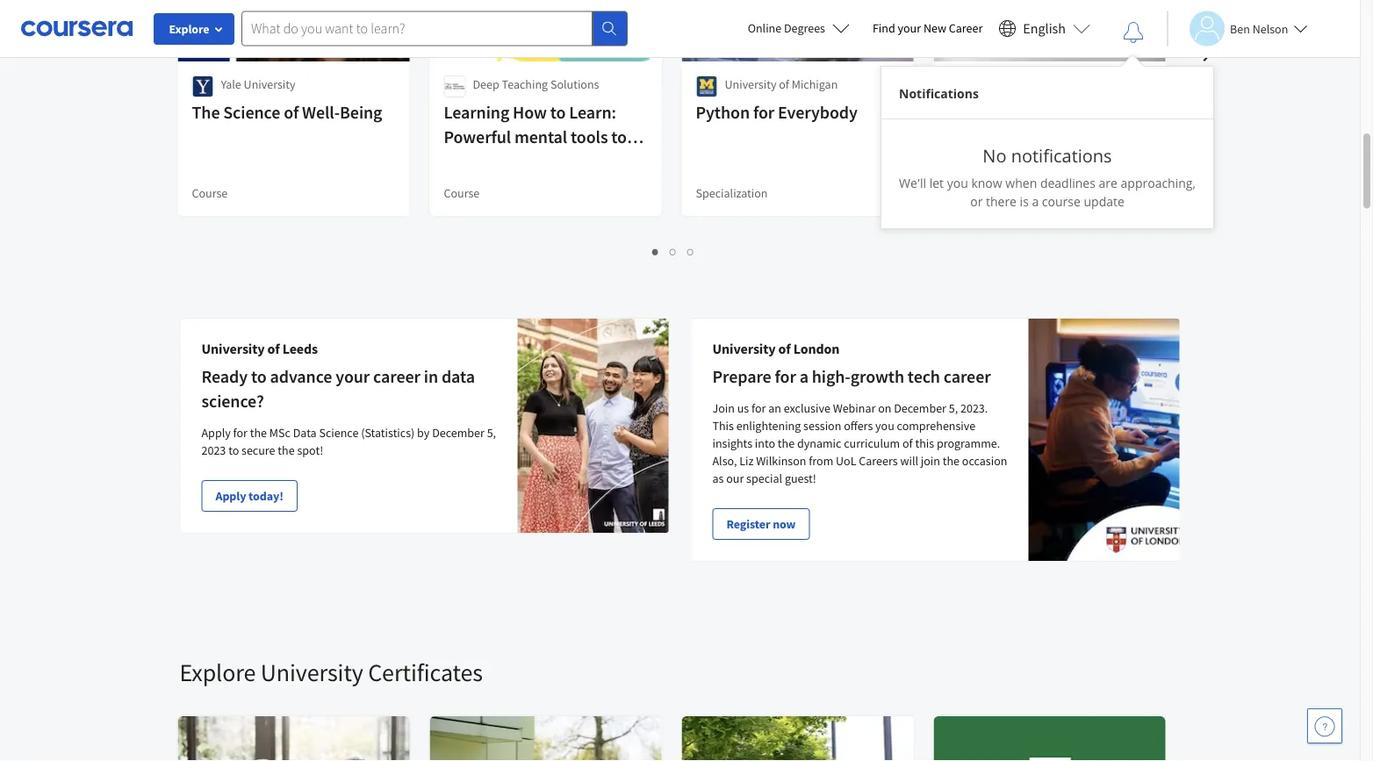 Task type: locate. For each thing, give the bounding box(es) containing it.
explore button
[[154, 13, 234, 45]]

1 vertical spatial you
[[947, 175, 968, 191]]

online degrees
[[748, 20, 825, 36]]

career
[[373, 366, 420, 388], [944, 366, 991, 388]]

explore inside popup button
[[169, 21, 209, 37]]

to right 2023
[[228, 443, 239, 458]]

1 horizontal spatial science
[[319, 425, 359, 441]]

of left london
[[779, 340, 791, 357]]

of inside university of leeds ready to advance your career in data science?
[[267, 340, 280, 357]]

0 vertical spatial your
[[898, 20, 921, 36]]

course for programming for everybody (getting started with python)
[[948, 185, 984, 201]]

notifications
[[899, 85, 979, 101]]

2 michigan from the left
[[1044, 76, 1090, 92]]

a right is
[[1032, 193, 1039, 210]]

(getting
[[1031, 126, 1092, 148]]

3 course from the left
[[948, 185, 984, 201]]

0 vertical spatial explore
[[169, 21, 209, 37]]

everybody inside programming for everybody (getting started with python)
[[948, 126, 1028, 148]]

1 university of michigan image from the left
[[696, 76, 718, 97]]

university up python for everybody
[[725, 76, 777, 92]]

university
[[244, 76, 296, 92], [725, 76, 777, 92], [977, 76, 1029, 92], [202, 340, 265, 357], [713, 340, 776, 357], [261, 657, 363, 688]]

this
[[915, 436, 934, 451]]

register now
[[727, 516, 796, 532]]

science?
[[202, 390, 264, 412]]

university of michigan up programming
[[977, 76, 1090, 92]]

python
[[696, 101, 750, 123]]

science down yale university
[[223, 101, 280, 123]]

for inside apply for the msc data science (statistics) by december 5, 2023 to secure the spot!
[[233, 425, 248, 441]]

explore for explore
[[169, 21, 209, 37]]

everybody for programming for everybody (getting started with python)
[[948, 126, 1028, 148]]

join us for an exclusive webinar on december 5, 2023. this enlightening session offers you comprehensive insights into the dynamic curriculum of this programme. also, liz wilkinson from uol careers will join the occasion as our special guest!
[[713, 400, 1008, 486]]

0 horizontal spatial 5,
[[487, 425, 496, 441]]

help
[[444, 151, 477, 173]]

to right ready
[[251, 366, 267, 388]]

apply for apply today!
[[216, 488, 246, 504]]

2 university of michigan from the left
[[977, 76, 1090, 92]]

0 horizontal spatial university of michigan image
[[696, 76, 718, 97]]

university of michigan image up programming
[[948, 76, 970, 97]]

university of michigan up python for everybody
[[725, 76, 838, 92]]

the up wilkinson
[[778, 436, 795, 451]]

1 vertical spatial december
[[432, 425, 485, 441]]

the
[[192, 101, 220, 123]]

0 horizontal spatial science
[[223, 101, 280, 123]]

1 vertical spatial science
[[319, 425, 359, 441]]

apply left today!
[[216, 488, 246, 504]]

tough
[[567, 151, 611, 173]]

started
[[1095, 126, 1150, 148]]

2 horizontal spatial course
[[948, 185, 984, 201]]

career left in
[[373, 366, 420, 388]]

of left leeds at the left top of the page
[[267, 340, 280, 357]]

deep teaching solutions
[[473, 76, 599, 92]]

course for the science of well-being
[[192, 185, 228, 201]]

1 horizontal spatial everybody
[[948, 126, 1028, 148]]

5, left 2023.
[[949, 400, 958, 416]]

programming for everybody (getting started with python)
[[948, 101, 1150, 173]]

1 horizontal spatial december
[[894, 400, 947, 416]]

find your new career
[[873, 20, 983, 36]]

apply inside apply for the msc data science (statistics) by december 5, 2023 to secure the spot!
[[202, 425, 231, 441]]

1 horizontal spatial you
[[876, 418, 895, 434]]

when
[[1006, 175, 1037, 191]]

of inside join us for an exclusive webinar on december 5, 2023. this enlightening session offers you comprehensive insights into the dynamic curriculum of this programme. also, liz wilkinson from uol careers will join the occasion as our special guest!
[[903, 436, 913, 451]]

a left high-
[[800, 366, 809, 388]]

michigan up python for everybody
[[792, 76, 838, 92]]

careers
[[859, 453, 898, 469]]

a inside notifications no notifications we'll let you know when deadlines are approaching, or there is a course update
[[1032, 193, 1039, 210]]

everybody
[[778, 101, 858, 123], [948, 126, 1028, 148]]

university of michigan image up python
[[696, 76, 718, 97]]

december up comprehensive
[[894, 400, 947, 416]]

tech
[[908, 366, 940, 388]]

0 horizontal spatial you
[[480, 151, 508, 173]]

enlightening
[[737, 418, 801, 434]]

ben
[[1230, 21, 1250, 36]]

know
[[972, 175, 1003, 191]]

university of michigan for programming
[[977, 76, 1090, 92]]

5, inside apply for the msc data science (statistics) by december 5, 2023 to secure the spot!
[[487, 425, 496, 441]]

the down msc
[[278, 443, 295, 458]]

0 horizontal spatial your
[[336, 366, 370, 388]]

0 horizontal spatial december
[[432, 425, 485, 441]]

0 vertical spatial you
[[480, 151, 508, 173]]

innovation management & entrepreneurship university certificate university certificate by hec paris, image
[[430, 717, 663, 761]]

approaching,
[[1121, 175, 1196, 191]]

or
[[971, 193, 983, 210]]

0 horizontal spatial a
[[800, 366, 809, 388]]

everybody down degrees
[[778, 101, 858, 123]]

of left this
[[903, 436, 913, 451]]

you down on
[[876, 418, 895, 434]]

december inside apply for the msc data science (statistics) by december 5, 2023 to secure the spot!
[[432, 425, 485, 441]]

for inside programming for everybody (getting started with python)
[[1054, 101, 1075, 123]]

science inside apply for the msc data science (statistics) by december 5, 2023 to secure the spot!
[[319, 425, 359, 441]]

to right tools
[[611, 126, 627, 148]]

university of michigan for python
[[725, 76, 838, 92]]

december right by
[[432, 425, 485, 441]]

0 horizontal spatial course
[[192, 185, 228, 201]]

1 vertical spatial explore
[[180, 657, 256, 688]]

0 vertical spatial apply
[[202, 425, 231, 441]]

0 horizontal spatial university of michigan
[[725, 76, 838, 92]]

(statistics)
[[361, 425, 415, 441]]

2 university of michigan image from the left
[[948, 76, 970, 97]]

1 vertical spatial a
[[800, 366, 809, 388]]

english button
[[992, 0, 1098, 57]]

1 horizontal spatial 5,
[[949, 400, 958, 416]]

1 vertical spatial everybody
[[948, 126, 1028, 148]]

for right python
[[753, 101, 775, 123]]

1 horizontal spatial university of michigan image
[[948, 76, 970, 97]]

degrees
[[784, 20, 825, 36]]

special
[[746, 471, 783, 486]]

london
[[794, 340, 840, 357]]

career
[[949, 20, 983, 36]]

a
[[1032, 193, 1039, 210], [800, 366, 809, 388]]

1 vertical spatial your
[[336, 366, 370, 388]]

science up spot! on the left of the page
[[319, 425, 359, 441]]

1 horizontal spatial course
[[444, 185, 480, 201]]

course down help on the top left of the page
[[444, 185, 480, 201]]

our
[[726, 471, 744, 486]]

0 vertical spatial 5,
[[949, 400, 958, 416]]

None search field
[[241, 11, 628, 46]]

0 horizontal spatial everybody
[[778, 101, 858, 123]]

learn:
[[569, 101, 616, 123]]

to inside university of leeds ready to advance your career in data science?
[[251, 366, 267, 388]]

digital transformation certificate university certificate by dartmouth college, image
[[934, 717, 1167, 761]]

0 vertical spatial a
[[1032, 193, 1039, 210]]

university inside university of leeds ready to advance your career in data science?
[[202, 340, 265, 357]]

5, right by
[[487, 425, 496, 441]]

december
[[894, 400, 947, 416], [432, 425, 485, 441]]

science
[[223, 101, 280, 123], [319, 425, 359, 441]]

deadlines
[[1041, 175, 1096, 191]]

1 michigan from the left
[[792, 76, 838, 92]]

1 horizontal spatial michigan
[[1044, 76, 1090, 92]]

of up python for everybody
[[779, 76, 789, 92]]

1 vertical spatial 5,
[[487, 425, 496, 441]]

for for apply for the msc data science (statistics) by december 5, 2023 to secure the spot!
[[233, 425, 248, 441]]

2 career from the left
[[944, 366, 991, 388]]

for up (getting
[[1054, 101, 1075, 123]]

for up the an
[[775, 366, 796, 388]]

comprehensive
[[897, 418, 976, 434]]

for
[[753, 101, 775, 123], [1054, 101, 1075, 123], [775, 366, 796, 388], [752, 400, 766, 416], [233, 425, 248, 441]]

course down the
[[192, 185, 228, 201]]

online
[[748, 20, 782, 36]]

yale
[[221, 76, 241, 92]]

yale university
[[221, 76, 296, 92]]

subjects
[[444, 175, 506, 197]]

in
[[424, 366, 438, 388]]

1 horizontal spatial a
[[1032, 193, 1039, 210]]

to inside apply for the msc data science (statistics) by december 5, 2023 to secure the spot!
[[228, 443, 239, 458]]

help center image
[[1315, 716, 1336, 737]]

coursera image
[[21, 14, 133, 42]]

session
[[804, 418, 842, 434]]

leading innovation with creativity university certificate university certificate by hec paris, image
[[178, 717, 411, 761]]

your
[[898, 20, 921, 36], [336, 366, 370, 388]]

1 horizontal spatial your
[[898, 20, 921, 36]]

you right "let" at the top right
[[947, 175, 968, 191]]

prepare
[[713, 366, 772, 388]]

0 vertical spatial december
[[894, 400, 947, 416]]

being
[[340, 101, 382, 123]]

ready
[[202, 366, 248, 388]]

with
[[948, 151, 981, 173]]

your right find
[[898, 20, 921, 36]]

course
[[192, 185, 228, 201], [444, 185, 480, 201], [948, 185, 984, 201]]

3 button
[[682, 241, 700, 261]]

university up leading innovation with creativity university certificate university certificate by hec paris, image
[[261, 657, 363, 688]]

of left well-
[[284, 101, 299, 123]]

webinar
[[833, 400, 876, 416]]

everybody down programming
[[948, 126, 1028, 148]]

3
[[688, 242, 695, 259]]

explore
[[169, 21, 209, 37], [180, 657, 256, 688]]

of inside university of london prepare for a high-growth tech career
[[779, 340, 791, 357]]

university of michigan image for programming for everybody (getting started with python)
[[948, 76, 970, 97]]

2 horizontal spatial you
[[947, 175, 968, 191]]

also,
[[713, 453, 737, 469]]

apply up 2023
[[202, 425, 231, 441]]

insights
[[713, 436, 753, 451]]

0 horizontal spatial career
[[373, 366, 420, 388]]

solutions
[[551, 76, 599, 92]]

university of michigan
[[725, 76, 838, 92], [977, 76, 1090, 92]]

1 vertical spatial apply
[[216, 488, 246, 504]]

for right us
[[752, 400, 766, 416]]

1 horizontal spatial career
[[944, 366, 991, 388]]

1 course from the left
[[192, 185, 228, 201]]

0 horizontal spatial michigan
[[792, 76, 838, 92]]

to right how
[[550, 101, 566, 123]]

2 course from the left
[[444, 185, 480, 201]]

your right advance
[[336, 366, 370, 388]]

exclusive
[[784, 400, 831, 416]]

explore for explore university certificates
[[180, 657, 256, 688]]

python for everybody
[[696, 101, 858, 123]]

learning
[[444, 101, 509, 123]]

1 career from the left
[[373, 366, 420, 388]]

list containing 1
[[180, 241, 1167, 261]]

michigan down english menu item
[[1044, 76, 1090, 92]]

list
[[180, 241, 1167, 261]]

english
[[1023, 20, 1066, 37]]

data
[[293, 425, 317, 441]]

career up 2023.
[[944, 366, 991, 388]]

deep
[[473, 76, 499, 92]]

you down powerful
[[480, 151, 508, 173]]

1 university of michigan from the left
[[725, 76, 838, 92]]

for up secure
[[233, 425, 248, 441]]

university of michigan image
[[696, 76, 718, 97], [948, 76, 970, 97]]

1 horizontal spatial university of michigan
[[977, 76, 1090, 92]]

university up prepare
[[713, 340, 776, 357]]

us
[[737, 400, 749, 416]]

2 vertical spatial you
[[876, 418, 895, 434]]

0 vertical spatial everybody
[[778, 101, 858, 123]]

course right "let" at the top right
[[948, 185, 984, 201]]

let
[[930, 175, 944, 191]]

advance
[[270, 366, 332, 388]]

of up programming
[[1031, 76, 1041, 92]]

university up ready
[[202, 340, 265, 357]]



Task type: vqa. For each thing, say whether or not it's contained in the screenshot.
We'll
yes



Task type: describe. For each thing, give the bounding box(es) containing it.
ready to advance your career in data science? link
[[202, 366, 475, 412]]

specialization
[[696, 185, 768, 201]]

join
[[713, 400, 735, 416]]

1 button
[[647, 241, 665, 261]]

programme.
[[937, 436, 1000, 451]]

What do you want to learn? text field
[[241, 11, 593, 46]]

yale university image
[[192, 76, 214, 97]]

will
[[900, 453, 919, 469]]

the science of well-being
[[192, 101, 382, 123]]

trust based leadership university certificate university certificate by hec paris, image
[[682, 717, 915, 761]]

secure
[[242, 443, 275, 458]]

new
[[924, 20, 947, 36]]

apply today! link
[[202, 480, 298, 512]]

career inside university of leeds ready to advance your career in data science?
[[373, 366, 420, 388]]

notifications no notifications we'll let you know when deadlines are approaching, or there is a course update
[[899, 85, 1196, 210]]

course for learning how to learn: powerful mental tools to help you master tough subjects
[[444, 185, 480, 201]]

michigan for programming
[[1044, 76, 1090, 92]]

1
[[652, 242, 659, 259]]

december inside join us for an exclusive webinar on december 5, 2023. this enlightening session offers you comprehensive insights into the dynamic curriculum of this programme. also, liz wilkinson from uol careers will join the occasion as our special guest!
[[894, 400, 947, 416]]

explore university certificates
[[180, 657, 483, 688]]

for inside join us for an exclusive webinar on december 5, 2023. this enlightening session offers you comprehensive insights into the dynamic curriculum of this programme. also, liz wilkinson from uol careers will join the occasion as our special guest!
[[752, 400, 766, 416]]

you inside notifications no notifications we'll let you know when deadlines are approaching, or there is a course update
[[947, 175, 968, 191]]

there
[[986, 193, 1017, 210]]

apply for the msc data science (statistics) by december 5, 2023 to secure the spot!
[[202, 425, 496, 458]]

dynamic
[[797, 436, 842, 451]]

growth
[[851, 366, 904, 388]]

today!
[[249, 488, 283, 504]]

learning how to learn: powerful mental tools to help you master tough subjects
[[444, 101, 627, 197]]

for inside university of london prepare for a high-growth tech career
[[775, 366, 796, 388]]

curriculum
[[844, 436, 900, 451]]

we'll
[[899, 175, 926, 191]]

liz
[[740, 453, 754, 469]]

as
[[713, 471, 724, 486]]

university of michigan image for python for everybody
[[696, 76, 718, 97]]

python)
[[985, 151, 1045, 173]]

register now link
[[713, 508, 810, 540]]

wilkinson
[[756, 453, 807, 469]]

is
[[1020, 193, 1029, 210]]

join
[[921, 453, 940, 469]]

now
[[773, 516, 796, 532]]

well-
[[302, 101, 340, 123]]

university of london prepare for a high-growth tech career
[[713, 340, 991, 388]]

you inside "learning how to learn: powerful mental tools to help you master tough subjects"
[[480, 151, 508, 173]]

2
[[670, 242, 677, 259]]

university up the science of well-being
[[244, 76, 296, 92]]

a inside university of london prepare for a high-growth tech career
[[800, 366, 809, 388]]

2 button
[[665, 241, 682, 261]]

5, inside join us for an exclusive webinar on december 5, 2023. this enlightening session offers you comprehensive insights into the dynamic curriculum of this programme. also, liz wilkinson from uol careers will join the occasion as our special guest!
[[949, 400, 958, 416]]

spot!
[[297, 443, 323, 458]]

2023
[[202, 443, 226, 458]]

are
[[1099, 175, 1118, 191]]

explore university certificates carousel element
[[171, 604, 1373, 761]]

leeds
[[282, 340, 318, 357]]

the up secure
[[250, 425, 267, 441]]

0 vertical spatial science
[[223, 101, 280, 123]]

university inside university of london prepare for a high-growth tech career
[[713, 340, 776, 357]]

no
[[983, 143, 1007, 167]]

next slide image
[[1189, 26, 1232, 68]]

an
[[769, 400, 781, 416]]

hide notifications image
[[1123, 22, 1144, 43]]

everybody for python for everybody
[[778, 101, 858, 123]]

this
[[713, 418, 734, 434]]

michigan for python
[[792, 76, 838, 92]]

data
[[442, 366, 475, 388]]

find
[[873, 20, 895, 36]]

university of leeds ready to advance your career in data science?
[[202, 340, 475, 412]]

from
[[809, 453, 834, 469]]

guest!
[[785, 471, 817, 486]]

powerful
[[444, 126, 511, 148]]

nelson
[[1253, 21, 1289, 36]]

your inside university of leeds ready to advance your career in data science?
[[336, 366, 370, 388]]

master
[[511, 151, 564, 173]]

how
[[513, 101, 547, 123]]

certificates
[[368, 657, 483, 688]]

tools
[[571, 126, 608, 148]]

mental
[[515, 126, 567, 148]]

the right join
[[943, 453, 960, 469]]

for for programming for everybody (getting started with python)
[[1054, 101, 1075, 123]]

apply today!
[[216, 488, 283, 504]]

online degrees button
[[734, 9, 864, 47]]

2023.
[[961, 400, 988, 416]]

for for python for everybody
[[753, 101, 775, 123]]

you inside join us for an exclusive webinar on december 5, 2023. this enlightening session offers you comprehensive insights into the dynamic curriculum of this programme. also, liz wilkinson from uol careers will join the occasion as our special guest!
[[876, 418, 895, 434]]

register
[[727, 516, 771, 532]]

update
[[1084, 193, 1125, 210]]

english menu item
[[992, 0, 1105, 75]]

occasion
[[962, 453, 1008, 469]]

career inside university of london prepare for a high-growth tech career
[[944, 366, 991, 388]]

deep teaching solutions image
[[444, 76, 466, 97]]

apply for apply for the msc data science (statistics) by december 5, 2023 to secure the spot!
[[202, 425, 231, 441]]

university up programming
[[977, 76, 1029, 92]]

ben nelson button
[[1167, 11, 1308, 46]]

by
[[417, 425, 430, 441]]



